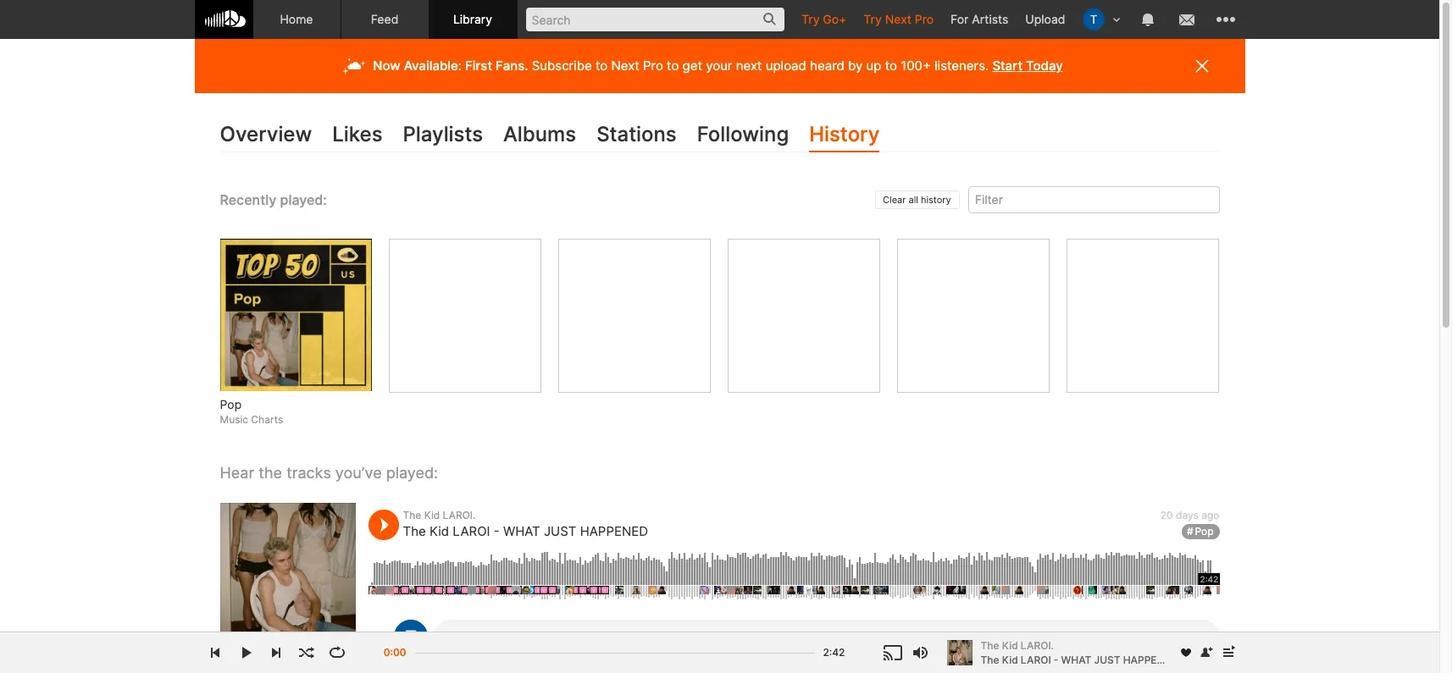 Task type: locate. For each thing, give the bounding box(es) containing it.
to
[[596, 58, 608, 74], [667, 58, 679, 74], [886, 58, 898, 74]]

0 vertical spatial played:
[[280, 192, 327, 209]]

the
[[403, 510, 422, 522], [403, 524, 426, 540], [981, 640, 1000, 652], [981, 654, 1000, 667]]

pro inside 'try next pro' link
[[915, 12, 934, 26]]

1 horizontal spatial the kid laroi. the kid laroi - what just happened
[[981, 640, 1179, 667]]

recently
[[220, 192, 277, 209]]

0 horizontal spatial what
[[503, 524, 541, 540]]

1 vertical spatial laroi
[[1021, 654, 1052, 667]]

Filter text field
[[969, 187, 1220, 214]]

1 vertical spatial the kid laroi - what just happened element
[[947, 641, 973, 666]]

1 vertical spatial happened
[[1124, 654, 1179, 667]]

1 vertical spatial pop
[[1196, 526, 1214, 539]]

0 horizontal spatial just
[[544, 524, 577, 540]]

1 vertical spatial next
[[612, 58, 640, 74]]

playlists link
[[403, 119, 483, 153]]

played: right recently
[[280, 192, 327, 209]]

3 to from the left
[[886, 58, 898, 74]]

1 vertical spatial pro
[[643, 58, 664, 74]]

to right up
[[886, 58, 898, 74]]

pop
[[220, 398, 242, 412], [1196, 526, 1214, 539]]

stations link
[[597, 119, 677, 153]]

pop down 'ago'
[[1196, 526, 1214, 539]]

0 vertical spatial just
[[544, 524, 577, 540]]

1 vertical spatial what
[[1062, 654, 1092, 667]]

0 vertical spatial the kid laroi - what just happened link
[[403, 524, 648, 540]]

charts
[[251, 414, 283, 426]]

1 horizontal spatial laroi
[[1021, 654, 1052, 667]]

pop music charts
[[220, 398, 283, 426]]

to right subscribe
[[596, 58, 608, 74]]

1 horizontal spatial just
[[1095, 654, 1121, 667]]

1 horizontal spatial -
[[1054, 654, 1059, 667]]

pop element
[[220, 239, 373, 392]]

the
[[259, 464, 282, 482]]

20 days ago pop
[[1161, 510, 1220, 539]]

Search search field
[[526, 8, 785, 31]]

0 horizontal spatial try
[[802, 12, 820, 26]]

1 horizontal spatial to
[[667, 58, 679, 74]]

happened for top the kid laroi. link
[[580, 524, 648, 540]]

1 vertical spatial played:
[[386, 464, 438, 482]]

1 horizontal spatial what
[[1062, 654, 1092, 667]]

the kid laroi. the kid laroi - what just happened
[[403, 510, 648, 540], [981, 640, 1179, 667]]

1 horizontal spatial pro
[[915, 12, 934, 26]]

next down "search" "search field" at the top
[[612, 58, 640, 74]]

0 horizontal spatial to
[[596, 58, 608, 74]]

try
[[802, 12, 820, 26], [864, 12, 882, 26]]

just for top the kid laroi. link
[[544, 524, 577, 540]]

0 horizontal spatial the kid laroi - what just happened link
[[403, 524, 648, 540]]

0 horizontal spatial played:
[[280, 192, 327, 209]]

0 horizontal spatial happened
[[580, 524, 648, 540]]

played:
[[280, 192, 327, 209], [386, 464, 438, 482]]

1 horizontal spatial pop
[[1196, 526, 1214, 539]]

recently played:
[[220, 192, 327, 209]]

happened
[[580, 524, 648, 540], [1124, 654, 1179, 667]]

what for top the kid laroi. link
[[503, 524, 541, 540]]

ago
[[1202, 510, 1220, 522]]

1 vertical spatial just
[[1095, 654, 1121, 667]]

1 horizontal spatial the kid laroi - what just happened link
[[981, 653, 1179, 668]]

0 horizontal spatial laroi.
[[443, 510, 476, 522]]

1 vertical spatial tara schultz's avatar element
[[394, 621, 428, 655]]

pro
[[915, 12, 934, 26], [643, 58, 664, 74]]

2 horizontal spatial to
[[886, 58, 898, 74]]

1 vertical spatial the kid laroi - what just happened link
[[981, 653, 1179, 668]]

1 horizontal spatial happened
[[1124, 654, 1179, 667]]

pro left for
[[915, 12, 934, 26]]

laroi.
[[443, 510, 476, 522], [1021, 640, 1055, 652]]

1 try from the left
[[802, 12, 820, 26]]

1 vertical spatial laroi.
[[1021, 640, 1055, 652]]

-
[[494, 524, 500, 540], [1054, 654, 1059, 667]]

0 vertical spatial what
[[503, 524, 541, 540]]

just
[[544, 524, 577, 540], [1095, 654, 1121, 667]]

pop link
[[220, 397, 373, 414], [1182, 525, 1220, 540]]

fans.
[[496, 58, 529, 74]]

1 vertical spatial the kid laroi. the kid laroi - what just happened
[[981, 640, 1179, 667]]

hear the tracks you've played:
[[220, 464, 438, 482]]

try go+
[[802, 12, 847, 26]]

0 vertical spatial the kid laroi. the kid laroi - what just happened
[[403, 510, 648, 540]]

kid
[[424, 510, 440, 522], [430, 524, 449, 540], [1003, 640, 1019, 652], [1003, 654, 1019, 667]]

try right go+
[[864, 12, 882, 26]]

1 horizontal spatial try
[[864, 12, 882, 26]]

1 horizontal spatial pop link
[[1182, 525, 1220, 540]]

heard
[[810, 58, 845, 74]]

Write a comment text field
[[434, 621, 1220, 655]]

library link
[[429, 0, 518, 39]]

albums
[[504, 122, 577, 147]]

tara schultz's avatar element
[[1083, 8, 1105, 31], [394, 621, 428, 655]]

next
[[886, 12, 912, 26], [612, 58, 640, 74]]

None search field
[[518, 0, 793, 38]]

by
[[849, 58, 863, 74]]

pro left get
[[643, 58, 664, 74]]

happened for the kid laroi. link to the right
[[1124, 654, 1179, 667]]

the kid laroi. the kid laroi - what just happened for top the kid laroi. link
[[403, 510, 648, 540]]

1 horizontal spatial tara schultz's avatar element
[[1083, 8, 1105, 31]]

1 horizontal spatial laroi.
[[1021, 640, 1055, 652]]

the kid laroi - what just happened link
[[403, 524, 648, 540], [981, 653, 1179, 668]]

1 vertical spatial pop link
[[1182, 525, 1220, 540]]

upload
[[1026, 12, 1066, 26]]

what
[[503, 524, 541, 540], [1062, 654, 1092, 667]]

0 horizontal spatial laroi
[[453, 524, 490, 540]]

2 try from the left
[[864, 12, 882, 26]]

days
[[1177, 510, 1199, 522]]

0:00
[[384, 647, 406, 659]]

1 vertical spatial the kid laroi. link
[[981, 639, 1170, 654]]

0 vertical spatial happened
[[580, 524, 648, 540]]

laroi
[[453, 524, 490, 540], [1021, 654, 1052, 667]]

the kid laroi. link
[[403, 510, 476, 522], [981, 639, 1170, 654]]

1 horizontal spatial next
[[886, 12, 912, 26]]

progress bar
[[415, 645, 815, 673]]

get
[[683, 58, 703, 74]]

1 horizontal spatial the kid laroi - what just happened element
[[947, 641, 973, 666]]

the kid laroi - what just happened element
[[220, 504, 356, 639], [947, 641, 973, 666]]

try inside 'try next pro' link
[[864, 12, 882, 26]]

pop up music
[[220, 398, 242, 412]]

0 vertical spatial laroi
[[453, 524, 490, 540]]

library
[[453, 12, 493, 26]]

pop link up tracks
[[220, 397, 373, 414]]

try next pro link
[[856, 0, 943, 38]]

played: right you've
[[386, 464, 438, 482]]

0 horizontal spatial pro
[[643, 58, 664, 74]]

0 horizontal spatial pop
[[220, 398, 242, 412]]

up
[[867, 58, 882, 74]]

the kid laroi. the kid laroi - what just happened for the kid laroi. link to the right
[[981, 640, 1179, 667]]

0 horizontal spatial the kid laroi. link
[[403, 510, 476, 522]]

0 vertical spatial -
[[494, 524, 500, 540]]

just for the kid laroi. link to the right
[[1095, 654, 1121, 667]]

0 vertical spatial pro
[[915, 12, 934, 26]]

albums link
[[504, 119, 577, 153]]

start
[[993, 58, 1023, 74]]

1 vertical spatial -
[[1054, 654, 1059, 667]]

upload
[[766, 58, 807, 74]]

try inside try go+ link
[[802, 12, 820, 26]]

0 vertical spatial laroi.
[[443, 510, 476, 522]]

0 horizontal spatial pop link
[[220, 397, 373, 414]]

clear all history button
[[876, 191, 960, 210]]

0 horizontal spatial the kid laroi. the kid laroi - what just happened
[[403, 510, 648, 540]]

0 horizontal spatial -
[[494, 524, 500, 540]]

try left go+
[[802, 12, 820, 26]]

0 horizontal spatial the kid laroi - what just happened element
[[220, 504, 356, 639]]

to left get
[[667, 58, 679, 74]]

your
[[706, 58, 733, 74]]

pop link down 'ago'
[[1182, 525, 1220, 540]]

0 vertical spatial pop
[[220, 398, 242, 412]]

likes
[[332, 122, 383, 147]]

next up 100+
[[886, 12, 912, 26]]



Task type: vqa. For each thing, say whether or not it's contained in the screenshot.
your
yes



Task type: describe. For each thing, give the bounding box(es) containing it.
upload link
[[1017, 0, 1074, 38]]

history
[[810, 122, 880, 147]]

subscribe
[[532, 58, 592, 74]]

0 vertical spatial tara schultz's avatar element
[[1083, 8, 1105, 31]]

you've
[[336, 464, 382, 482]]

overview link
[[220, 119, 312, 153]]

feed link
[[341, 0, 429, 39]]

playlists
[[403, 122, 483, 147]]

0 vertical spatial the kid laroi - what just happened element
[[220, 504, 356, 639]]

2:42
[[824, 647, 846, 659]]

100+
[[901, 58, 931, 74]]

for artists
[[951, 12, 1009, 26]]

try for try next pro
[[864, 12, 882, 26]]

20
[[1161, 510, 1174, 522]]

laroi for the kid laroi. link to the right
[[1021, 654, 1052, 667]]

music charts link
[[220, 414, 283, 428]]

following
[[697, 122, 789, 147]]

music
[[220, 414, 248, 426]]

history link
[[810, 119, 880, 153]]

now available: first fans. subscribe to next pro to get your next upload heard by up to 100+ listeners. start today
[[373, 58, 1064, 74]]

go+
[[823, 12, 847, 26]]

0 horizontal spatial tara schultz's avatar element
[[394, 621, 428, 655]]

overview
[[220, 122, 312, 147]]

1 horizontal spatial played:
[[386, 464, 438, 482]]

feed
[[371, 12, 399, 26]]

stations
[[597, 122, 677, 147]]

try go+ link
[[793, 0, 856, 38]]

what for the kid laroi. link to the right
[[1062, 654, 1092, 667]]

artists
[[972, 12, 1009, 26]]

history
[[921, 194, 952, 206]]

laroi. for the kid laroi. link to the right
[[1021, 640, 1055, 652]]

the kid laroi - what just happened link for top the kid laroi. link
[[403, 524, 648, 540]]

for
[[951, 12, 969, 26]]

0 horizontal spatial next
[[612, 58, 640, 74]]

pop inside pop music charts
[[220, 398, 242, 412]]

start today link
[[993, 58, 1064, 74]]

1 horizontal spatial the kid laroi. link
[[981, 639, 1170, 654]]

2 to from the left
[[667, 58, 679, 74]]

first
[[465, 58, 492, 74]]

1 to from the left
[[596, 58, 608, 74]]

try next pro
[[864, 12, 934, 26]]

now
[[373, 58, 401, 74]]

- for the kid laroi. link to the right
[[1054, 654, 1059, 667]]

next
[[736, 58, 763, 74]]

next up image
[[1219, 643, 1239, 664]]

pop inside 20 days ago pop
[[1196, 526, 1214, 539]]

all
[[909, 194, 919, 206]]

for artists link
[[943, 0, 1017, 38]]

0 vertical spatial next
[[886, 12, 912, 26]]

0 vertical spatial pop link
[[220, 397, 373, 414]]

tracks
[[287, 464, 331, 482]]

the kid laroi - what just happened link for the kid laroi. link to the right
[[981, 653, 1179, 668]]

laroi for top the kid laroi. link
[[453, 524, 490, 540]]

home link
[[253, 0, 341, 39]]

hear
[[220, 464, 254, 482]]

0 vertical spatial the kid laroi. link
[[403, 510, 476, 522]]

likes link
[[332, 119, 383, 153]]

today
[[1026, 58, 1064, 74]]

home
[[280, 12, 313, 26]]

- for top the kid laroi. link
[[494, 524, 500, 540]]

following link
[[697, 119, 789, 153]]

clear
[[883, 194, 906, 206]]

listeners.
[[935, 58, 989, 74]]

try for try go+
[[802, 12, 820, 26]]

laroi. for top the kid laroi. link
[[443, 510, 476, 522]]

available:
[[404, 58, 462, 74]]

clear all history
[[883, 194, 952, 206]]



